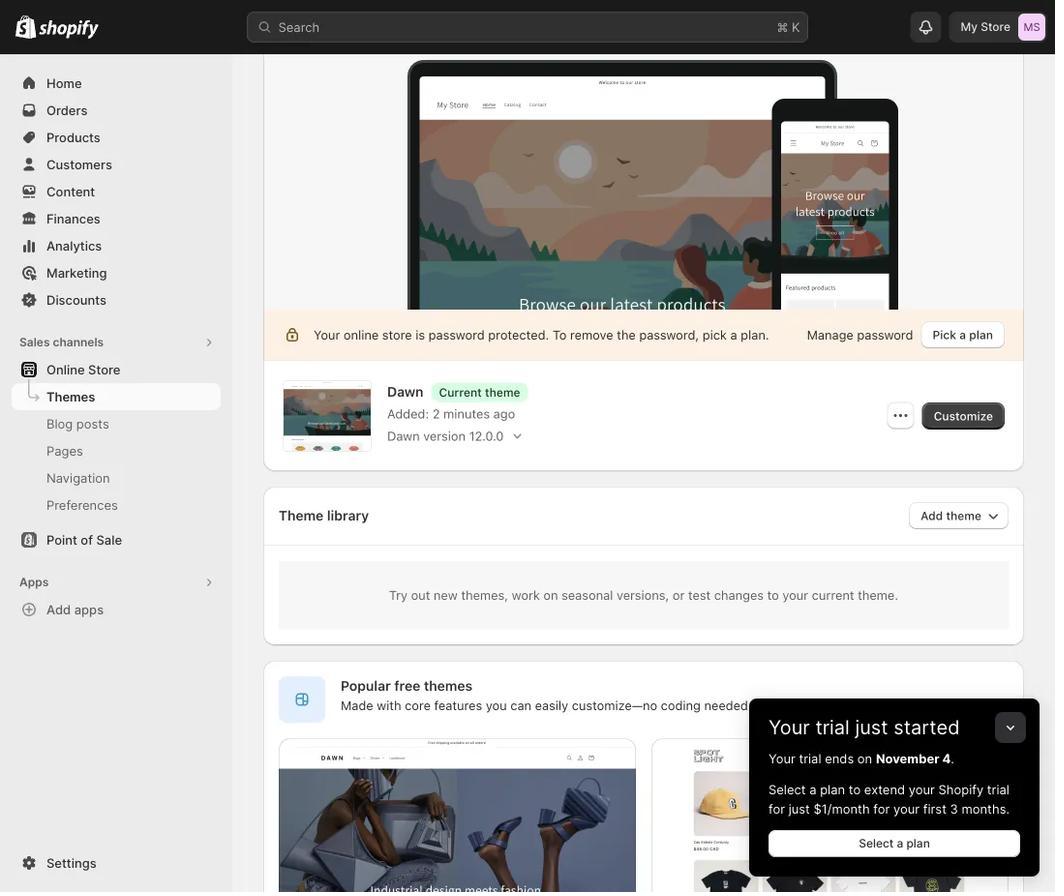 Task type: describe. For each thing, give the bounding box(es) containing it.
.
[[951, 751, 954, 766]]

ends
[[825, 751, 854, 766]]

3
[[950, 802, 958, 817]]

settings
[[46, 856, 96, 871]]

sales
[[19, 335, 50, 349]]

marketing link
[[12, 259, 221, 287]]

your trial just started
[[769, 716, 960, 740]]

a for select a plan
[[897, 837, 903, 851]]

shopify image
[[15, 15, 36, 38]]

finances
[[46, 211, 100, 226]]

blog posts link
[[12, 410, 221, 438]]

add apps
[[46, 602, 104, 617]]

add apps button
[[12, 596, 221, 623]]

apps button
[[12, 569, 221, 596]]

my store image
[[1018, 14, 1046, 41]]

customers
[[46, 157, 112, 172]]

trial for ends
[[799, 751, 821, 766]]

$1/month
[[814, 802, 870, 817]]

started
[[894, 716, 960, 740]]

sale
[[96, 532, 122, 547]]

online store image
[[244, 21, 263, 41]]

sales channels button
[[12, 329, 221, 356]]

products
[[46, 130, 100, 145]]

products link
[[12, 124, 221, 151]]

point
[[46, 532, 77, 547]]

⌘ k
[[777, 19, 800, 34]]

months.
[[962, 802, 1010, 817]]

select a plan
[[859, 837, 930, 851]]

preferences
[[46, 498, 118, 513]]

your for your trial just started
[[769, 716, 810, 740]]

apps
[[74, 602, 104, 617]]

my
[[961, 20, 978, 34]]

your trial just started element
[[749, 749, 1040, 877]]

search
[[278, 19, 320, 34]]

themes link
[[12, 383, 221, 410]]

analytics link
[[12, 232, 221, 259]]

finances link
[[12, 205, 221, 232]]

shopify
[[939, 782, 984, 797]]

customers link
[[12, 151, 221, 178]]

pages link
[[12, 438, 221, 465]]

themes
[[46, 389, 95, 404]]

posts
[[76, 416, 109, 431]]

2 horizontal spatial store
[[981, 20, 1011, 34]]

point of sale link
[[12, 527, 221, 554]]

discounts
[[46, 292, 106, 307]]

0 vertical spatial online store link
[[271, 21, 344, 41]]

on
[[858, 751, 872, 766]]

home link
[[12, 70, 221, 97]]

home
[[46, 76, 82, 91]]



Task type: locate. For each thing, give the bounding box(es) containing it.
your for your trial ends on november 4 .
[[769, 751, 796, 766]]

1 horizontal spatial for
[[874, 802, 890, 817]]

your inside dropdown button
[[769, 716, 810, 740]]

pages
[[46, 443, 83, 458]]

select inside select a plan to extend your shopify trial for just $1/month for your first 3 months.
[[769, 782, 806, 797]]

a for select a plan to extend your shopify trial for just $1/month for your first 3 months.
[[809, 782, 817, 797]]

orders link
[[12, 97, 221, 124]]

0 vertical spatial online store
[[271, 23, 344, 38]]

1 vertical spatial plan
[[907, 837, 930, 851]]

1 vertical spatial a
[[897, 837, 903, 851]]

1 vertical spatial just
[[789, 802, 810, 817]]

just inside dropdown button
[[855, 716, 888, 740]]

0 vertical spatial trial
[[816, 716, 850, 740]]

1 horizontal spatial online
[[271, 23, 309, 38]]

0 horizontal spatial a
[[809, 782, 817, 797]]

online store link
[[271, 21, 344, 41], [12, 356, 221, 383]]

orders
[[46, 103, 88, 118]]

0 vertical spatial your
[[909, 782, 935, 797]]

november
[[876, 751, 940, 766]]

just left $1/month
[[789, 802, 810, 817]]

1 vertical spatial your
[[769, 751, 796, 766]]

select down select a plan to extend your shopify trial for just $1/month for your first 3 months.
[[859, 837, 894, 851]]

1 for from the left
[[769, 802, 785, 817]]

0 vertical spatial just
[[855, 716, 888, 740]]

select a plan to extend your shopify trial for just $1/month for your first 3 months.
[[769, 782, 1010, 817]]

store right the my
[[981, 20, 1011, 34]]

for left $1/month
[[769, 802, 785, 817]]

plan for select a plan to extend your shopify trial for just $1/month for your first 3 months.
[[820, 782, 845, 797]]

1 vertical spatial online store
[[46, 362, 120, 377]]

first
[[923, 802, 947, 817]]

0 horizontal spatial online store link
[[12, 356, 221, 383]]

your
[[769, 716, 810, 740], [769, 751, 796, 766]]

1 vertical spatial your
[[894, 802, 920, 817]]

0 horizontal spatial for
[[769, 802, 785, 817]]

plan
[[820, 782, 845, 797], [907, 837, 930, 851]]

plan for select a plan
[[907, 837, 930, 851]]

1 your from the top
[[769, 716, 810, 740]]

blog posts
[[46, 416, 109, 431]]

online down 'sales channels'
[[46, 362, 85, 377]]

a
[[809, 782, 817, 797], [897, 837, 903, 851]]

1 horizontal spatial online store link
[[271, 21, 344, 41]]

trial up months.
[[987, 782, 1010, 797]]

0 horizontal spatial online
[[46, 362, 85, 377]]

settings link
[[12, 850, 221, 877]]

your
[[909, 782, 935, 797], [894, 802, 920, 817]]

plan inside select a plan to extend your shopify trial for just $1/month for your first 3 months.
[[820, 782, 845, 797]]

apps
[[19, 576, 49, 590]]

to
[[849, 782, 861, 797]]

1 horizontal spatial plan
[[907, 837, 930, 851]]

select left to
[[769, 782, 806, 797]]

2 vertical spatial trial
[[987, 782, 1010, 797]]

select a plan link
[[769, 831, 1020, 858]]

extend
[[864, 782, 905, 797]]

0 horizontal spatial select
[[769, 782, 806, 797]]

1 horizontal spatial just
[[855, 716, 888, 740]]

just up on
[[855, 716, 888, 740]]

1 vertical spatial online store link
[[12, 356, 221, 383]]

trial inside select a plan to extend your shopify trial for just $1/month for your first 3 months.
[[987, 782, 1010, 797]]

online store link right online store image
[[271, 21, 344, 41]]

select for select a plan to extend your shopify trial for just $1/month for your first 3 months.
[[769, 782, 806, 797]]

⌘
[[777, 19, 788, 34]]

0 horizontal spatial just
[[789, 802, 810, 817]]

online store down channels
[[46, 362, 120, 377]]

store
[[981, 20, 1011, 34], [312, 23, 344, 38], [88, 362, 120, 377]]

channels
[[53, 335, 104, 349]]

1 horizontal spatial select
[[859, 837, 894, 851]]

1 vertical spatial trial
[[799, 751, 821, 766]]

0 horizontal spatial plan
[[820, 782, 845, 797]]

add
[[46, 602, 71, 617]]

1 vertical spatial select
[[859, 837, 894, 851]]

4
[[942, 751, 951, 766]]

just inside select a plan to extend your shopify trial for just $1/month for your first 3 months.
[[789, 802, 810, 817]]

blog
[[46, 416, 73, 431]]

for
[[769, 802, 785, 817], [874, 802, 890, 817]]

2 for from the left
[[874, 802, 890, 817]]

point of sale
[[46, 532, 122, 547]]

1 horizontal spatial online store
[[271, 23, 344, 38]]

online
[[271, 23, 309, 38], [46, 362, 85, 377]]

trial
[[816, 716, 850, 740], [799, 751, 821, 766], [987, 782, 1010, 797]]

trial up "ends" at the bottom of the page
[[816, 716, 850, 740]]

your up your trial ends on november 4 . on the right of the page
[[769, 716, 810, 740]]

analytics
[[46, 238, 102, 253]]

point of sale button
[[0, 527, 232, 554]]

1 horizontal spatial store
[[312, 23, 344, 38]]

1 vertical spatial online
[[46, 362, 85, 377]]

select for select a plan
[[859, 837, 894, 851]]

a up $1/month
[[809, 782, 817, 797]]

online store
[[271, 23, 344, 38], [46, 362, 120, 377]]

store right online store image
[[312, 23, 344, 38]]

0 vertical spatial select
[[769, 782, 806, 797]]

shopify image
[[39, 20, 99, 39]]

a down select a plan to extend your shopify trial for just $1/month for your first 3 months.
[[897, 837, 903, 851]]

plan down first
[[907, 837, 930, 851]]

0 horizontal spatial online store
[[46, 362, 120, 377]]

0 vertical spatial plan
[[820, 782, 845, 797]]

0 vertical spatial online
[[271, 23, 309, 38]]

navigation
[[46, 470, 110, 486]]

content
[[46, 184, 95, 199]]

0 vertical spatial your
[[769, 716, 810, 740]]

online store right online store image
[[271, 23, 344, 38]]

online right online store image
[[271, 23, 309, 38]]

select
[[769, 782, 806, 797], [859, 837, 894, 851]]

my store
[[961, 20, 1011, 34]]

plan up $1/month
[[820, 782, 845, 797]]

trial left "ends" at the bottom of the page
[[799, 751, 821, 766]]

navigation link
[[12, 465, 221, 492]]

just
[[855, 716, 888, 740], [789, 802, 810, 817]]

0 horizontal spatial store
[[88, 362, 120, 377]]

k
[[792, 19, 800, 34]]

0 vertical spatial a
[[809, 782, 817, 797]]

your trial ends on november 4 .
[[769, 751, 954, 766]]

of
[[81, 532, 93, 547]]

sales channels
[[19, 335, 104, 349]]

content link
[[12, 178, 221, 205]]

your trial just started button
[[749, 699, 1040, 740]]

for down extend
[[874, 802, 890, 817]]

1 horizontal spatial a
[[897, 837, 903, 851]]

2 your from the top
[[769, 751, 796, 766]]

preferences link
[[12, 492, 221, 519]]

trial inside dropdown button
[[816, 716, 850, 740]]

discounts link
[[12, 287, 221, 314]]

a inside select a plan to extend your shopify trial for just $1/month for your first 3 months.
[[809, 782, 817, 797]]

your up first
[[909, 782, 935, 797]]

store down the sales channels button
[[88, 362, 120, 377]]

online store link down channels
[[12, 356, 221, 383]]

your left "ends" at the bottom of the page
[[769, 751, 796, 766]]

marketing
[[46, 265, 107, 280]]

your left first
[[894, 802, 920, 817]]

trial for just
[[816, 716, 850, 740]]



Task type: vqa. For each thing, say whether or not it's contained in the screenshot.
text box
no



